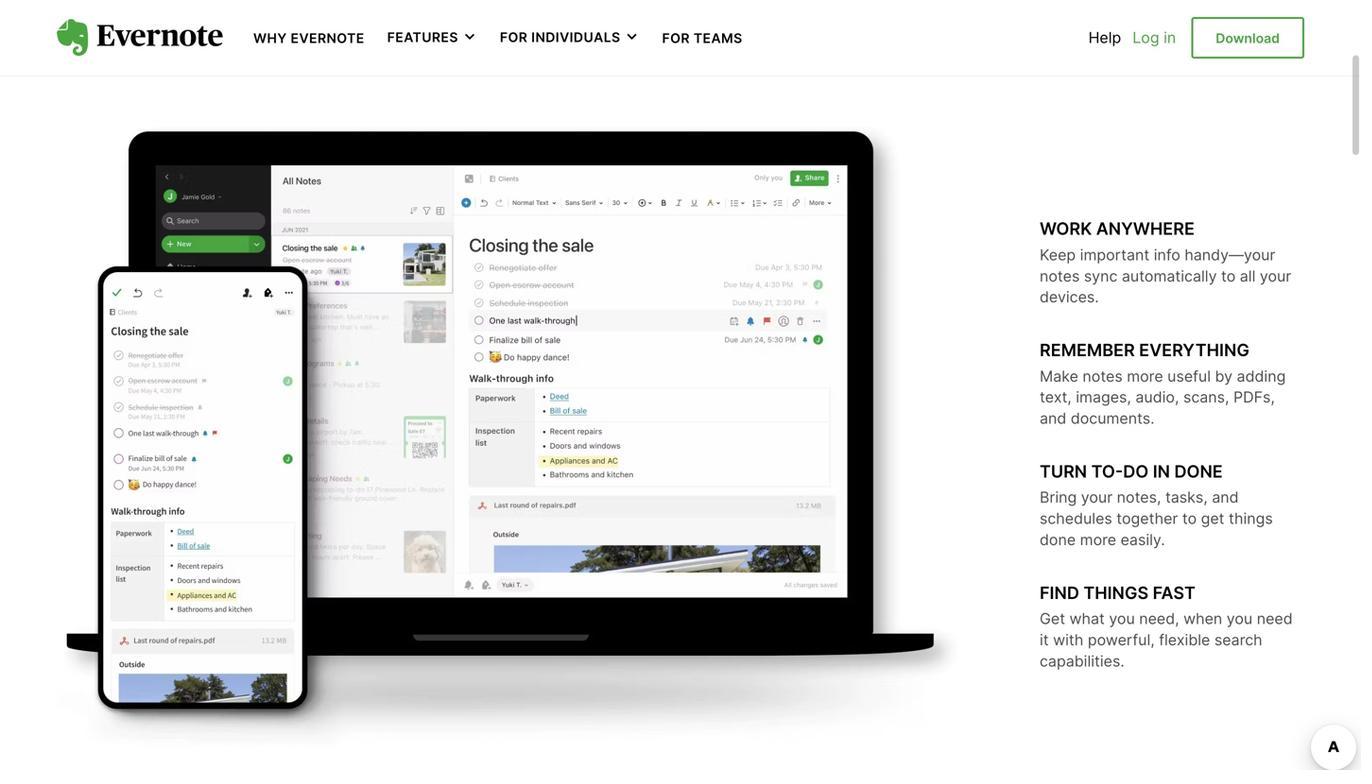 Task type: vqa. For each thing, say whether or not it's contained in the screenshot.


Task type: describe. For each thing, give the bounding box(es) containing it.
useful
[[1168, 367, 1212, 386]]

your inside turn to-do in done bring your notes, tasks, and schedules together to get things done more easily.
[[1082, 489, 1113, 507]]

by
[[1216, 367, 1233, 386]]

need,
[[1140, 610, 1180, 629]]

to inside work anywhere keep important info handy—your notes sync automatically to all your devices.
[[1222, 267, 1236, 285]]

notes inside work anywhere keep important info handy—your notes sync automatically to all your devices.
[[1040, 267, 1080, 285]]

turn
[[1040, 462, 1088, 482]]

features button
[[387, 28, 478, 47]]

get
[[1202, 510, 1225, 528]]

search
[[1215, 631, 1263, 650]]

notes,
[[1118, 489, 1162, 507]]

to-
[[1092, 462, 1124, 482]]

info
[[1155, 246, 1181, 264]]

audio,
[[1136, 388, 1180, 407]]

remember everything make notes more useful by adding text, images, audio, scans, pdfs, and documents.
[[1040, 340, 1287, 428]]

text,
[[1040, 388, 1072, 407]]

do
[[1124, 462, 1149, 482]]

everything
[[1140, 340, 1250, 361]]

help link
[[1089, 28, 1122, 47]]

0 vertical spatial in
[[1164, 28, 1177, 47]]

what
[[1070, 610, 1105, 629]]

in inside turn to-do in done bring your notes, tasks, and schedules together to get things done more easily.
[[1154, 462, 1171, 482]]

evernote
[[291, 30, 365, 46]]

images,
[[1077, 388, 1132, 407]]

evernote ui on desktop and mobile image
[[57, 121, 965, 769]]

get
[[1040, 610, 1066, 629]]

your inside work anywhere keep important info handy—your notes sync automatically to all your devices.
[[1261, 267, 1292, 285]]

evernote logo image
[[57, 19, 223, 57]]

schedules
[[1040, 510, 1113, 528]]

why
[[253, 30, 287, 46]]

pdfs,
[[1234, 388, 1276, 407]]

to inside turn to-do in done bring your notes, tasks, and schedules together to get things done more easily.
[[1183, 510, 1198, 528]]



Task type: locate. For each thing, give the bounding box(es) containing it.
notes down keep
[[1040, 267, 1080, 285]]

work
[[1040, 219, 1093, 239]]

1 horizontal spatial your
[[1261, 267, 1292, 285]]

1 horizontal spatial to
[[1222, 267, 1236, 285]]

1 horizontal spatial and
[[1213, 489, 1240, 507]]

0 vertical spatial your
[[1261, 267, 1292, 285]]

0 vertical spatial done
[[1175, 462, 1224, 482]]

0 horizontal spatial to
[[1183, 510, 1198, 528]]

to left the all
[[1222, 267, 1236, 285]]

tasks,
[[1166, 489, 1208, 507]]

bring
[[1040, 489, 1078, 507]]

why evernote link
[[253, 28, 365, 47]]

notes inside 'remember everything make notes more useful by adding text, images, audio, scans, pdfs, and documents.'
[[1083, 367, 1123, 386]]

find things fast get what you need, when you need it with powerful, flexible search capabilities.
[[1040, 583, 1294, 671]]

handy—your
[[1185, 246, 1276, 264]]

1 horizontal spatial for
[[663, 30, 690, 46]]

you up powerful,
[[1110, 610, 1136, 629]]

0 vertical spatial more
[[1128, 367, 1164, 386]]

teams
[[694, 30, 743, 46]]

for left teams on the right top
[[663, 30, 690, 46]]

0 horizontal spatial you
[[1110, 610, 1136, 629]]

need
[[1258, 610, 1294, 629]]

in right the log
[[1164, 28, 1177, 47]]

1 vertical spatial and
[[1213, 489, 1240, 507]]

for teams link
[[663, 28, 743, 47]]

things right get
[[1230, 510, 1274, 528]]

1 vertical spatial in
[[1154, 462, 1171, 482]]

more down schedules at the right of the page
[[1081, 531, 1117, 549]]

1 horizontal spatial notes
[[1083, 367, 1123, 386]]

and inside 'remember everything make notes more useful by adding text, images, audio, scans, pdfs, and documents.'
[[1040, 410, 1067, 428]]

work anywhere keep important info handy—your notes sync automatically to all your devices.
[[1040, 219, 1292, 307]]

for individuals button
[[500, 28, 640, 47]]

capabilities.
[[1040, 652, 1125, 671]]

individuals
[[532, 30, 621, 46]]

scans,
[[1184, 388, 1230, 407]]

done up tasks,
[[1175, 462, 1224, 482]]

log
[[1133, 28, 1160, 47]]

in
[[1164, 28, 1177, 47], [1154, 462, 1171, 482]]

for individuals
[[500, 30, 621, 46]]

for
[[500, 30, 528, 46], [663, 30, 690, 46]]

to down tasks,
[[1183, 510, 1198, 528]]

your
[[1261, 267, 1292, 285], [1082, 489, 1113, 507]]

done down schedules at the right of the page
[[1040, 531, 1077, 549]]

0 horizontal spatial more
[[1081, 531, 1117, 549]]

1 vertical spatial notes
[[1083, 367, 1123, 386]]

and up get
[[1213, 489, 1240, 507]]

download
[[1217, 30, 1281, 46]]

keep
[[1040, 246, 1077, 264]]

things
[[1230, 510, 1274, 528], [1084, 583, 1149, 604]]

powerful,
[[1089, 631, 1156, 650]]

things inside find things fast get what you need, when you need it with powerful, flexible search capabilities.
[[1084, 583, 1149, 604]]

sync
[[1085, 267, 1118, 285]]

fast
[[1154, 583, 1196, 604]]

1 vertical spatial to
[[1183, 510, 1198, 528]]

log in link
[[1133, 28, 1177, 47]]

you up search
[[1227, 610, 1253, 629]]

1 horizontal spatial done
[[1175, 462, 1224, 482]]

in right do
[[1154, 462, 1171, 482]]

when
[[1184, 610, 1223, 629]]

0 vertical spatial things
[[1230, 510, 1274, 528]]

with
[[1054, 631, 1084, 650]]

0 vertical spatial notes
[[1040, 267, 1080, 285]]

for teams
[[663, 30, 743, 46]]

1 vertical spatial done
[[1040, 531, 1077, 549]]

why evernote
[[253, 30, 365, 46]]

adding
[[1238, 367, 1287, 386]]

more
[[1128, 367, 1164, 386], [1081, 531, 1117, 549]]

and
[[1040, 410, 1067, 428], [1213, 489, 1240, 507]]

and inside turn to-do in done bring your notes, tasks, and schedules together to get things done more easily.
[[1213, 489, 1240, 507]]

more inside 'remember everything make notes more useful by adding text, images, audio, scans, pdfs, and documents.'
[[1128, 367, 1164, 386]]

help
[[1089, 28, 1122, 47]]

notes up images,
[[1083, 367, 1123, 386]]

flexible
[[1160, 631, 1211, 650]]

1 horizontal spatial more
[[1128, 367, 1164, 386]]

important
[[1081, 246, 1150, 264]]

1 vertical spatial your
[[1082, 489, 1113, 507]]

documents.
[[1071, 410, 1155, 428]]

things up what
[[1084, 583, 1149, 604]]

you
[[1110, 610, 1136, 629], [1227, 610, 1253, 629]]

done
[[1175, 462, 1224, 482], [1040, 531, 1077, 549]]

find
[[1040, 583, 1080, 604]]

for inside button
[[500, 30, 528, 46]]

devices.
[[1040, 288, 1100, 307]]

features
[[387, 30, 459, 46]]

0 horizontal spatial and
[[1040, 410, 1067, 428]]

0 horizontal spatial notes
[[1040, 267, 1080, 285]]

download link
[[1192, 17, 1305, 59]]

for for for individuals
[[500, 30, 528, 46]]

0 vertical spatial to
[[1222, 267, 1236, 285]]

0 horizontal spatial your
[[1082, 489, 1113, 507]]

turn to-do in done bring your notes, tasks, and schedules together to get things done more easily.
[[1040, 462, 1274, 549]]

for for for teams
[[663, 30, 690, 46]]

to
[[1222, 267, 1236, 285], [1183, 510, 1198, 528]]

log in
[[1133, 28, 1177, 47]]

anywhere
[[1097, 219, 1195, 239]]

it
[[1040, 631, 1050, 650]]

0 vertical spatial and
[[1040, 410, 1067, 428]]

for left individuals
[[500, 30, 528, 46]]

make
[[1040, 367, 1079, 386]]

together
[[1117, 510, 1179, 528]]

things inside turn to-do in done bring your notes, tasks, and schedules together to get things done more easily.
[[1230, 510, 1274, 528]]

and down text,
[[1040, 410, 1067, 428]]

notes
[[1040, 267, 1080, 285], [1083, 367, 1123, 386]]

your right the all
[[1261, 267, 1292, 285]]

remember
[[1040, 340, 1136, 361]]

more up audio,
[[1128, 367, 1164, 386]]

1 horizontal spatial things
[[1230, 510, 1274, 528]]

0 horizontal spatial things
[[1084, 583, 1149, 604]]

your down to-
[[1082, 489, 1113, 507]]

1 you from the left
[[1110, 610, 1136, 629]]

1 horizontal spatial you
[[1227, 610, 1253, 629]]

easily.
[[1121, 531, 1166, 549]]

0 horizontal spatial for
[[500, 30, 528, 46]]

automatically
[[1123, 267, 1218, 285]]

1 vertical spatial more
[[1081, 531, 1117, 549]]

more inside turn to-do in done bring your notes, tasks, and schedules together to get things done more easily.
[[1081, 531, 1117, 549]]

0 horizontal spatial done
[[1040, 531, 1077, 549]]

1 vertical spatial things
[[1084, 583, 1149, 604]]

2 you from the left
[[1227, 610, 1253, 629]]

all
[[1241, 267, 1256, 285]]



